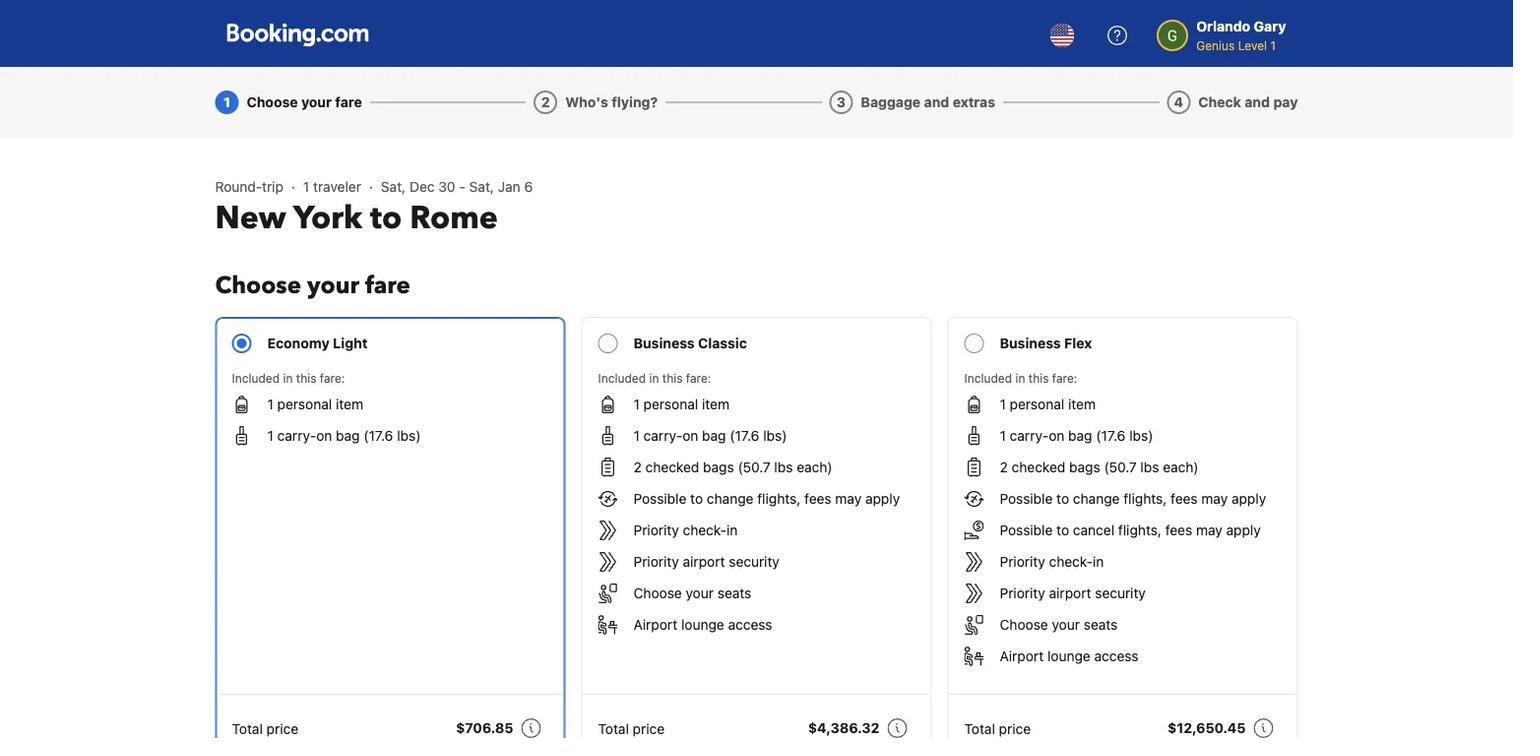 Task type: locate. For each thing, give the bounding box(es) containing it.
change
[[707, 491, 754, 507], [1074, 491, 1120, 507]]

1 included in this fare: element from the left
[[232, 369, 549, 387]]

1 personal item element for light
[[267, 395, 363, 415]]

0 horizontal spatial item
[[336, 396, 363, 413]]

fare: down economy light
[[320, 371, 345, 385]]

choose your seats
[[634, 586, 752, 602], [1000, 617, 1118, 633]]

3 (17.6 lbs) from the left
[[1097, 428, 1154, 444]]

2 on from the left
[[683, 428, 699, 444]]

0 horizontal spatial included in this fare: element
[[232, 369, 549, 387]]

1 (50.7 lbs from the left
[[738, 459, 793, 476]]

1 carry-on bag (17.6 lbs) for classic
[[634, 428, 787, 444]]

2 2 checked bags (50.7 lbs each) element from the left
[[1000, 458, 1199, 478]]

fare up traveler
[[335, 94, 362, 110]]

2 included in this fare: element from the left
[[598, 369, 916, 387]]

checked for priority
[[646, 459, 700, 476]]

cancel
[[1074, 523, 1115, 539]]

3 on from the left
[[1049, 428, 1065, 444]]

2 1 carry-on bag (17.6 lbs) element from the left
[[634, 426, 787, 446]]

on for classic
[[683, 428, 699, 444]]

0 horizontal spatial each)
[[797, 459, 833, 476]]

york
[[293, 197, 363, 240]]

3 item from the left
[[1069, 396, 1096, 413]]

item inside possible to cancel flights, fees may apply option
[[1069, 396, 1096, 413]]

0 horizontal spatial 2 checked bags (50.7 lbs each) element
[[634, 458, 833, 478]]

(50.7 lbs inside option
[[1105, 459, 1160, 476]]

(17.6 lbs) inside possible to cancel flights, fees may apply option
[[1097, 428, 1154, 444]]

1 horizontal spatial possible to change flights, fees may apply
[[1000, 491, 1267, 507]]

to for possible to change flights, fees may apply 'element' in the possible to cancel flights, fees may apply option
[[1057, 491, 1070, 507]]

1 included in this fare: from the left
[[232, 371, 345, 385]]

1 personal item for classic
[[634, 396, 730, 413]]

included inside option
[[965, 371, 1013, 385]]

1 horizontal spatial included in this fare: element
[[598, 369, 916, 387]]

check and pay
[[1199, 94, 1299, 110]]

3 1 personal item element from the left
[[1000, 395, 1096, 415]]

checked inside possible to cancel flights, fees may apply option
[[1012, 459, 1066, 476]]

carry- for business flex
[[1010, 428, 1049, 444]]

on for flex
[[1049, 428, 1065, 444]]

sat, left the "dec" at the left top of the page
[[381, 179, 406, 195]]

1 horizontal spatial choose your seats
[[1000, 617, 1118, 633]]

2 horizontal spatial total price
[[965, 721, 1031, 737]]

1 personal item inside option
[[1000, 396, 1096, 413]]

this for flex
[[1029, 371, 1049, 385]]

1 horizontal spatial total price
[[598, 721, 665, 737]]

total for $12,650.45
[[965, 721, 996, 737]]

business left flex
[[1000, 335, 1061, 352]]

carry- inside possible to cancel flights, fees may apply option
[[1010, 428, 1049, 444]]

0 horizontal spatial included in this fare:
[[232, 371, 345, 385]]

1 horizontal spatial business
[[1000, 335, 1061, 352]]

total price inside possible to cancel flights, fees may apply option
[[965, 721, 1031, 737]]

1 possible to change flights, fees may apply from the left
[[634, 491, 900, 507]]

this inside possible to cancel flights, fees may apply option
[[1029, 371, 1049, 385]]

sat,
[[381, 179, 406, 195], [469, 179, 494, 195]]

bag down light
[[336, 428, 360, 444]]

0 vertical spatial security
[[729, 554, 780, 570]]

and
[[925, 94, 950, 110], [1245, 94, 1271, 110]]

1 carry-on bag (17.6 lbs) element for classic
[[634, 426, 787, 446]]

1 horizontal spatial personal
[[644, 396, 699, 413]]

1
[[1271, 38, 1277, 52], [224, 94, 230, 110], [303, 179, 310, 195], [267, 396, 274, 413], [634, 396, 640, 413], [1000, 396, 1007, 413], [267, 428, 274, 444], [634, 428, 640, 444], [1000, 428, 1007, 444]]

carry- down economy
[[277, 428, 316, 444]]

1 each) from the left
[[797, 459, 833, 476]]

0 vertical spatial choose your seats
[[634, 586, 752, 602]]

0 horizontal spatial possible to change flights, fees may apply
[[634, 491, 900, 507]]

included in this fare: element
[[232, 369, 549, 387], [598, 369, 916, 387], [965, 369, 1282, 387]]

included for economy light
[[232, 371, 280, 385]]

1 horizontal spatial lounge
[[1048, 649, 1091, 665]]

fees for cancel
[[1171, 491, 1198, 507]]

this
[[296, 371, 317, 385], [663, 371, 683, 385], [1029, 371, 1049, 385]]

2 checked from the left
[[1012, 459, 1066, 476]]

included in this fare:
[[232, 371, 345, 385], [598, 371, 712, 385], [965, 371, 1078, 385]]

1 horizontal spatial ·
[[369, 179, 373, 195]]

3 total price from the left
[[965, 721, 1031, 737]]

3 fare: from the left
[[1053, 371, 1078, 385]]

0 vertical spatial airport lounge access
[[634, 617, 773, 633]]

3 included in this fare: element from the left
[[965, 369, 1282, 387]]

2 horizontal spatial included in this fare: element
[[965, 369, 1282, 387]]

total inside possible to cancel flights, fees may apply option
[[965, 721, 996, 737]]

1 horizontal spatial bag
[[702, 428, 726, 444]]

2 change from the left
[[1074, 491, 1120, 507]]

on down business flex at top right
[[1049, 428, 1065, 444]]

2 business from the left
[[1000, 335, 1061, 352]]

(17.6 lbs) for economy light
[[364, 428, 421, 444]]

2 total price from the left
[[598, 721, 665, 737]]

change inside option
[[1074, 491, 1120, 507]]

bags
[[703, 459, 734, 476], [1070, 459, 1101, 476]]

1 personal item
[[267, 396, 363, 413], [634, 396, 730, 413], [1000, 396, 1096, 413]]

light
[[333, 335, 368, 352]]

personal down business flex at top right
[[1010, 396, 1065, 413]]

in
[[283, 371, 293, 385], [650, 371, 659, 385], [1016, 371, 1026, 385], [727, 523, 738, 539], [1093, 554, 1105, 570]]

0 horizontal spatial possible to change flights, fees may apply element
[[634, 490, 900, 509]]

1 personal item down economy light
[[267, 396, 363, 413]]

2 horizontal spatial total
[[965, 721, 996, 737]]

3 included from the left
[[965, 371, 1013, 385]]

item down flex
[[1069, 396, 1096, 413]]

1 this from the left
[[296, 371, 317, 385]]

1 horizontal spatial included
[[598, 371, 646, 385]]

1 personal item element inside option
[[1000, 395, 1096, 415]]

choose your fare
[[247, 94, 362, 110], [215, 269, 410, 302]]

bag inside possible to cancel flights, fees may apply option
[[1069, 428, 1093, 444]]

choose
[[247, 94, 298, 110], [215, 269, 301, 302], [634, 586, 682, 602], [1000, 617, 1049, 633]]

1 (17.6 lbs) from the left
[[364, 428, 421, 444]]

2 (50.7 lbs from the left
[[1105, 459, 1160, 476]]

bag down flex
[[1069, 428, 1093, 444]]

0 horizontal spatial security
[[729, 554, 780, 570]]

2 horizontal spatial this
[[1029, 371, 1049, 385]]

personal down economy
[[277, 396, 332, 413]]

0 horizontal spatial choose your seats
[[634, 586, 752, 602]]

1 horizontal spatial fare
[[365, 269, 410, 302]]

included in this fare: element for light
[[232, 369, 549, 387]]

fare
[[335, 94, 362, 110], [365, 269, 410, 302]]

3 personal from the left
[[1010, 396, 1065, 413]]

2 item from the left
[[702, 396, 730, 413]]

possible
[[634, 491, 687, 507], [1000, 491, 1053, 507], [1000, 523, 1053, 539]]

1 1 carry-on bag (17.6 lbs) element from the left
[[267, 426, 421, 446]]

0 horizontal spatial airport
[[683, 554, 725, 570]]

total price for $12,650.45
[[965, 721, 1031, 737]]

flights,
[[758, 491, 801, 507], [1124, 491, 1168, 507], [1119, 523, 1162, 539]]

1 carry-on bag (17.6 lbs) element down light
[[267, 426, 421, 446]]

1 checked from the left
[[646, 459, 700, 476]]

2 checked bags (50.7 lbs each) element inside possible to cancel flights, fees may apply option
[[1000, 458, 1199, 478]]

0 horizontal spatial 1 carry-on bag (17.6 lbs)
[[267, 428, 421, 444]]

priority airport security element
[[634, 553, 780, 572], [1000, 584, 1146, 604]]

possible to change flights, fees may apply inside possible to cancel flights, fees may apply option
[[1000, 491, 1267, 507]]

1 bag from the left
[[336, 428, 360, 444]]

1 personal item element down business flex at top right
[[1000, 395, 1096, 415]]

airport
[[683, 554, 725, 570], [1050, 586, 1092, 602]]

3 included in this fare: from the left
[[965, 371, 1078, 385]]

1 carry-on bag (17.6 lbs) down classic
[[634, 428, 787, 444]]

(17.6 lbs) for business flex
[[1097, 428, 1154, 444]]

2 checked bags (50.7 lbs each) inside possible to cancel flights, fees may apply option
[[1000, 459, 1199, 476]]

1 horizontal spatial check-
[[1050, 554, 1093, 570]]

1 1 carry-on bag (17.6 lbs) from the left
[[267, 428, 421, 444]]

1 personal item down business classic at the top left
[[634, 396, 730, 413]]

item for classic
[[702, 396, 730, 413]]

2 this from the left
[[663, 371, 683, 385]]

1 carry- from the left
[[277, 428, 316, 444]]

2 checked bags (50.7 lbs each) for in
[[634, 459, 833, 476]]

0 vertical spatial lounge
[[682, 617, 725, 633]]

1 horizontal spatial 1 personal item element
[[634, 395, 730, 415]]

1 vertical spatial airport lounge access element
[[1000, 647, 1139, 667]]

0 vertical spatial check-
[[683, 523, 727, 539]]

fare: for classic
[[686, 371, 712, 385]]

to inside the 'round-trip · 1 traveler · sat, dec 30 - sat, jan 6 new york to rome'
[[370, 197, 402, 240]]

1 price from the left
[[267, 721, 299, 737]]

(17.6 lbs)
[[364, 428, 421, 444], [730, 428, 787, 444], [1097, 428, 1154, 444]]

flights, for in
[[758, 491, 801, 507]]

airport lounge access element
[[634, 616, 773, 635], [1000, 647, 1139, 667]]

your
[[301, 94, 332, 110], [307, 269, 360, 302], [686, 586, 714, 602], [1052, 617, 1081, 633]]

3 total from the left
[[965, 721, 996, 737]]

bag down classic
[[702, 428, 726, 444]]

1 horizontal spatial 1 personal item
[[634, 396, 730, 413]]

bags inside option
[[1070, 459, 1101, 476]]

1 change from the left
[[707, 491, 754, 507]]

none radio containing business flex
[[948, 317, 1299, 739]]

1 vertical spatial access
[[1095, 649, 1139, 665]]

1 horizontal spatial choose your seats element
[[1000, 616, 1118, 635]]

2 (17.6 lbs) from the left
[[730, 428, 787, 444]]

0 horizontal spatial fare:
[[320, 371, 345, 385]]

this down economy
[[296, 371, 317, 385]]

1 horizontal spatial 1 carry-on bag (17.6 lbs) element
[[634, 426, 787, 446]]

personal down business classic at the top left
[[644, 396, 699, 413]]

2 horizontal spatial bag
[[1069, 428, 1093, 444]]

1 horizontal spatial 2
[[634, 459, 642, 476]]

price inside possible to cancel flights, fees may apply option
[[999, 721, 1031, 737]]

1 inside orlando gary genius level 1
[[1271, 38, 1277, 52]]

0 vertical spatial priority airport security element
[[634, 553, 780, 572]]

price inside radio
[[267, 721, 299, 737]]

included in this fare: for economy light
[[232, 371, 345, 385]]

1 carry-on bag (17.6 lbs) inside radio
[[267, 428, 421, 444]]

2 total from the left
[[598, 721, 629, 737]]

access for the bottommost airport lounge access element
[[1095, 649, 1139, 665]]

1 personal item element for flex
[[1000, 395, 1096, 415]]

carry- down business classic at the top left
[[644, 428, 683, 444]]

2 1 carry-on bag (17.6 lbs) from the left
[[634, 428, 787, 444]]

3 1 personal item from the left
[[1000, 396, 1096, 413]]

jan
[[498, 179, 521, 195]]

1 on from the left
[[316, 428, 332, 444]]

1 carry-on bag (17.6 lbs) down flex
[[1000, 428, 1154, 444]]

price
[[267, 721, 299, 737], [633, 721, 665, 737], [999, 721, 1031, 737]]

1 vertical spatial airport
[[1000, 649, 1044, 665]]

1 horizontal spatial each)
[[1163, 459, 1199, 476]]

1 horizontal spatial 2 checked bags (50.7 lbs each) element
[[1000, 458, 1199, 478]]

2 included from the left
[[598, 371, 646, 385]]

1 horizontal spatial this
[[663, 371, 683, 385]]

1 inside the 'round-trip · 1 traveler · sat, dec 30 - sat, jan 6 new york to rome'
[[303, 179, 310, 195]]

price for $4,386.32
[[633, 721, 665, 737]]

0 vertical spatial seats
[[718, 586, 752, 602]]

$706.85
[[456, 721, 514, 737]]

priority check-in
[[634, 523, 738, 539], [1000, 554, 1105, 570]]

1 carry-on bag (17.6 lbs) inside option
[[1000, 428, 1154, 444]]

1 total from the left
[[232, 721, 263, 737]]

0 horizontal spatial check-
[[683, 523, 727, 539]]

total for $706.85
[[232, 721, 263, 737]]

personal
[[277, 396, 332, 413], [644, 396, 699, 413], [1010, 396, 1065, 413]]

3
[[837, 94, 846, 110]]

rome
[[410, 197, 498, 240]]

business
[[634, 335, 695, 352], [1000, 335, 1061, 352]]

business for business classic
[[634, 335, 695, 352]]

and left pay
[[1245, 94, 1271, 110]]

dec
[[410, 179, 435, 195]]

this down business flex at top right
[[1029, 371, 1049, 385]]

seats
[[718, 586, 752, 602], [1084, 617, 1118, 633]]

item down classic
[[702, 396, 730, 413]]

1 and from the left
[[925, 94, 950, 110]]

carry-
[[277, 428, 316, 444], [644, 428, 683, 444], [1010, 428, 1049, 444]]

1 possible to change flights, fees may apply element from the left
[[634, 490, 900, 509]]

1 horizontal spatial airport lounge access element
[[1000, 647, 1139, 667]]

airport lounge access inside possible to cancel flights, fees may apply option
[[1000, 649, 1139, 665]]

1 horizontal spatial 1 carry-on bag (17.6 lbs)
[[634, 428, 787, 444]]

0 horizontal spatial choose your seats element
[[634, 584, 752, 604]]

classic
[[698, 335, 747, 352]]

airport lounge access
[[634, 617, 773, 633], [1000, 649, 1139, 665]]

priority airport security for bottom priority airport security element
[[1000, 586, 1146, 602]]

included in this fare: inside possible to cancel flights, fees may apply option
[[965, 371, 1078, 385]]

None radio
[[215, 317, 566, 739]]

1 2 checked bags (50.7 lbs each) from the left
[[634, 459, 833, 476]]

0 vertical spatial airport
[[683, 554, 725, 570]]

possible to change flights, fees may apply for cancel
[[1000, 491, 1267, 507]]

1 carry-on bag (17.6 lbs) down light
[[267, 428, 421, 444]]

0 vertical spatial airport lounge access element
[[634, 616, 773, 635]]

2 carry- from the left
[[644, 428, 683, 444]]

fare up light
[[365, 269, 410, 302]]

possible to change flights, fees may apply
[[634, 491, 900, 507], [1000, 491, 1267, 507]]

1 personal item element inside radio
[[267, 395, 363, 415]]

2 possible to change flights, fees may apply from the left
[[1000, 491, 1267, 507]]

apply
[[866, 491, 900, 507], [1232, 491, 1267, 507], [1227, 523, 1262, 539]]

sat, right -
[[469, 179, 494, 195]]

personal inside possible to cancel flights, fees may apply option
[[1010, 396, 1065, 413]]

possible for priority
[[634, 491, 687, 507]]

1 horizontal spatial seats
[[1084, 617, 1118, 633]]

3 this from the left
[[1029, 371, 1049, 385]]

in inside radio
[[283, 371, 293, 385]]

0 horizontal spatial total
[[232, 721, 263, 737]]

security
[[729, 554, 780, 570], [1096, 586, 1146, 602]]

possible to change flights, fees may apply element inside possible to cancel flights, fees may apply option
[[1000, 490, 1267, 509]]

on
[[316, 428, 332, 444], [683, 428, 699, 444], [1049, 428, 1065, 444]]

0 horizontal spatial sat,
[[381, 179, 406, 195]]

0 horizontal spatial seats
[[718, 586, 752, 602]]

2 checked bags (50.7 lbs each)
[[634, 459, 833, 476], [1000, 459, 1199, 476]]

2 horizontal spatial 1 personal item
[[1000, 396, 1096, 413]]

0 horizontal spatial total price
[[232, 721, 299, 737]]

1 carry-on bag (17.6 lbs)
[[267, 428, 421, 444], [634, 428, 787, 444], [1000, 428, 1154, 444]]

1 personal item element down business classic at the top left
[[634, 395, 730, 415]]

none radio possible to cancel flights, fees may apply
[[948, 317, 1299, 739]]

priority airport security
[[634, 554, 780, 570], [1000, 586, 1146, 602]]

2 horizontal spatial 2
[[1000, 459, 1008, 476]]

included in this fare: element inside radio
[[232, 369, 549, 387]]

1 included from the left
[[232, 371, 280, 385]]

1 horizontal spatial item
[[702, 396, 730, 413]]

2 included in this fare: from the left
[[598, 371, 712, 385]]

0 horizontal spatial and
[[925, 94, 950, 110]]

choose your seats element
[[634, 584, 752, 604], [1000, 616, 1118, 635]]

2 horizontal spatial item
[[1069, 396, 1096, 413]]

1 horizontal spatial airport lounge access
[[1000, 649, 1139, 665]]

1 horizontal spatial possible to change flights, fees may apply element
[[1000, 490, 1267, 509]]

(50.7 lbs
[[738, 459, 793, 476], [1105, 459, 1160, 476]]

business inside option
[[1000, 335, 1061, 352]]

on down business classic at the top left
[[683, 428, 699, 444]]

1 vertical spatial airport lounge access
[[1000, 649, 1139, 665]]

fees for in
[[805, 491, 832, 507]]

2 inside possible to cancel flights, fees may apply option
[[1000, 459, 1008, 476]]

2 bags from the left
[[1070, 459, 1101, 476]]

· right traveler
[[369, 179, 373, 195]]

security inside possible to cancel flights, fees may apply option
[[1096, 586, 1146, 602]]

priority
[[634, 523, 679, 539], [634, 554, 679, 570], [1000, 554, 1046, 570], [1000, 586, 1046, 602]]

·
[[291, 179, 295, 195], [369, 179, 373, 195]]

each)
[[797, 459, 833, 476], [1163, 459, 1199, 476]]

1 item from the left
[[336, 396, 363, 413]]

2 horizontal spatial 1 carry-on bag (17.6 lbs)
[[1000, 428, 1154, 444]]

1 personal from the left
[[277, 396, 332, 413]]

2 horizontal spatial carry-
[[1010, 428, 1049, 444]]

1 personal item element down economy light
[[267, 395, 363, 415]]

0 horizontal spatial priority check-in
[[634, 523, 738, 539]]

2 checked bags (50.7 lbs each) element
[[634, 458, 833, 478], [1000, 458, 1199, 478]]

total
[[232, 721, 263, 737], [598, 721, 629, 737], [965, 721, 996, 737]]

1 fare: from the left
[[320, 371, 345, 385]]

0 vertical spatial airport
[[634, 617, 678, 633]]

2 personal from the left
[[644, 396, 699, 413]]

fees
[[805, 491, 832, 507], [1171, 491, 1198, 507], [1166, 523, 1193, 539]]

item down light
[[336, 396, 363, 413]]

flights, for cancel
[[1124, 491, 1168, 507]]

included inside radio
[[232, 371, 280, 385]]

booking.com logo image
[[227, 23, 369, 47], [227, 23, 369, 47]]

0 horizontal spatial this
[[296, 371, 317, 385]]

2 sat, from the left
[[469, 179, 494, 195]]

1 1 personal item element from the left
[[267, 395, 363, 415]]

1 carry-on bag (17.6 lbs) element
[[267, 426, 421, 446], [634, 426, 787, 446], [1000, 426, 1154, 446]]

1 personal item element
[[267, 395, 363, 415], [634, 395, 730, 415], [1000, 395, 1096, 415]]

2
[[542, 94, 550, 110], [634, 459, 642, 476], [1000, 459, 1008, 476]]

0 horizontal spatial business
[[634, 335, 695, 352]]

1 business from the left
[[634, 335, 695, 352]]

included in this fare: down economy
[[232, 371, 345, 385]]

2 horizontal spatial on
[[1049, 428, 1065, 444]]

possible to cancel flights, fees may apply
[[1000, 523, 1262, 539]]

2 price from the left
[[633, 721, 665, 737]]

1 carry-on bag (17.6 lbs) element down classic
[[634, 426, 787, 446]]

business left classic
[[634, 335, 695, 352]]

included in this fare: element down classic
[[598, 369, 916, 387]]

possible to change flights, fees may apply element for in
[[634, 490, 900, 509]]

access
[[728, 617, 773, 633], [1095, 649, 1139, 665]]

included down business flex at top right
[[965, 371, 1013, 385]]

3 carry- from the left
[[1010, 428, 1049, 444]]

economy light
[[267, 335, 368, 352]]

1 1 personal item from the left
[[267, 396, 363, 413]]

lounge inside option
[[1048, 649, 1091, 665]]

each) inside possible to cancel flights, fees may apply option
[[1163, 459, 1199, 476]]

fare:
[[320, 371, 345, 385], [686, 371, 712, 385], [1053, 371, 1078, 385]]

seats inside option
[[1084, 617, 1118, 633]]

0 vertical spatial access
[[728, 617, 773, 633]]

2 and from the left
[[1245, 94, 1271, 110]]

2 2 checked bags (50.7 lbs each) from the left
[[1000, 459, 1199, 476]]

this for classic
[[663, 371, 683, 385]]

bag
[[336, 428, 360, 444], [702, 428, 726, 444], [1069, 428, 1093, 444]]

airport
[[634, 617, 678, 633], [1000, 649, 1044, 665]]

priority airport security inside possible to cancel flights, fees may apply option
[[1000, 586, 1146, 602]]

genius
[[1197, 38, 1235, 52]]

in for economy light
[[283, 371, 293, 385]]

included in this fare: for business classic
[[598, 371, 712, 385]]

included in this fare: down business classic at the top left
[[598, 371, 712, 385]]

1 horizontal spatial airport
[[1000, 649, 1044, 665]]

$12,650.45
[[1168, 721, 1247, 737]]

this down business classic at the top left
[[663, 371, 683, 385]]

priority check-in element
[[634, 521, 738, 541], [1000, 553, 1105, 572]]

3 1 carry-on bag (17.6 lbs) element from the left
[[1000, 426, 1154, 446]]

(17.6 lbs) for business classic
[[730, 428, 787, 444]]

3 price from the left
[[999, 721, 1031, 737]]

2 possible to change flights, fees may apply element from the left
[[1000, 490, 1267, 509]]

2 each) from the left
[[1163, 459, 1199, 476]]

2 checked bags (50.7 lbs each) element for cancel
[[1000, 458, 1199, 478]]

included for business classic
[[598, 371, 646, 385]]

total price
[[232, 721, 299, 737], [598, 721, 665, 737], [965, 721, 1031, 737]]

0 vertical spatial priority airport security
[[634, 554, 780, 570]]

fare: down flex
[[1053, 371, 1078, 385]]

apply for possible to cancel flights, fees may apply
[[1232, 491, 1267, 507]]

choose your fare up trip
[[247, 94, 362, 110]]

1 horizontal spatial airport
[[1050, 586, 1092, 602]]

included in this fare: down business flex at top right
[[965, 371, 1078, 385]]

1 horizontal spatial priority airport security element
[[1000, 584, 1146, 604]]

1 2 checked bags (50.7 lbs each) element from the left
[[634, 458, 833, 478]]

round-
[[215, 179, 262, 195]]

baggage and extras
[[861, 94, 996, 110]]

included
[[232, 371, 280, 385], [598, 371, 646, 385], [965, 371, 1013, 385]]

included down economy
[[232, 371, 280, 385]]

fare: down business classic at the top left
[[686, 371, 712, 385]]

bags for cancel
[[1070, 459, 1101, 476]]

to
[[370, 197, 402, 240], [691, 491, 703, 507], [1057, 491, 1070, 507], [1057, 523, 1070, 539]]

lounge
[[682, 617, 725, 633], [1048, 649, 1091, 665]]

and left extras
[[925, 94, 950, 110]]

3 1 carry-on bag (17.6 lbs) from the left
[[1000, 428, 1154, 444]]

1 bags from the left
[[703, 459, 734, 476]]

orlando
[[1197, 18, 1251, 34]]

1 carry-on bag (17.6 lbs) for light
[[267, 428, 421, 444]]

0 horizontal spatial on
[[316, 428, 332, 444]]

personal for flex
[[1010, 396, 1065, 413]]

2 horizontal spatial personal
[[1010, 396, 1065, 413]]

1 carry-on bag (17.6 lbs) element inside option
[[1000, 426, 1154, 446]]

on inside possible to cancel flights, fees may apply option
[[1049, 428, 1065, 444]]

2 · from the left
[[369, 179, 373, 195]]

seats for the bottom "choose your seats" element
[[1084, 617, 1118, 633]]

· right trip
[[291, 179, 295, 195]]

possible to change flights, fees may apply element
[[634, 490, 900, 509], [1000, 490, 1267, 509]]

2 bag from the left
[[702, 428, 726, 444]]

carry- down business flex at top right
[[1010, 428, 1049, 444]]

0 horizontal spatial (17.6 lbs)
[[364, 428, 421, 444]]

access inside option
[[1095, 649, 1139, 665]]

1 carry-on bag (17.6 lbs) element inside radio
[[267, 426, 421, 446]]

security for topmost priority airport security element
[[729, 554, 780, 570]]

included down business classic at the top left
[[598, 371, 646, 385]]

1 carry-on bag (17.6 lbs) element down flex
[[1000, 426, 1154, 446]]

0 horizontal spatial 1 personal item
[[267, 396, 363, 413]]

2 fare: from the left
[[686, 371, 712, 385]]

checked
[[646, 459, 700, 476], [1012, 459, 1066, 476]]

on for light
[[316, 428, 332, 444]]

on down economy light
[[316, 428, 332, 444]]

1 horizontal spatial priority airport security
[[1000, 586, 1146, 602]]

2 horizontal spatial included
[[965, 371, 1013, 385]]

included in this fare: element down light
[[232, 369, 549, 387]]

0 horizontal spatial 1 carry-on bag (17.6 lbs) element
[[267, 426, 421, 446]]

0 horizontal spatial fare
[[335, 94, 362, 110]]

included in this fare: element down flex
[[965, 369, 1282, 387]]

0 horizontal spatial priority airport security
[[634, 554, 780, 570]]

price for $12,650.45
[[999, 721, 1031, 737]]

0 horizontal spatial ·
[[291, 179, 295, 195]]

in for business classic
[[650, 371, 659, 385]]

choose your fare up economy light
[[215, 269, 410, 302]]

carry- for economy light
[[277, 428, 316, 444]]

None radio
[[582, 317, 932, 739], [948, 317, 1299, 739], [582, 317, 932, 739]]

2 checked bags (50.7 lbs each) for cancel
[[1000, 459, 1199, 476]]

change for cancel
[[1074, 491, 1120, 507]]

1 vertical spatial priority airport security
[[1000, 586, 1146, 602]]

0 horizontal spatial access
[[728, 617, 773, 633]]

0 horizontal spatial bag
[[336, 428, 360, 444]]

1 vertical spatial choose your seats
[[1000, 617, 1118, 633]]

may
[[836, 491, 862, 507], [1202, 491, 1228, 507], [1197, 523, 1223, 539]]

3 bag from the left
[[1069, 428, 1093, 444]]

0 horizontal spatial personal
[[277, 396, 332, 413]]

lounge for the bottommost airport lounge access element
[[1048, 649, 1091, 665]]

check-
[[683, 523, 727, 539], [1050, 554, 1093, 570]]

item
[[336, 396, 363, 413], [702, 396, 730, 413], [1069, 396, 1096, 413]]

1 personal item down business flex at top right
[[1000, 396, 1096, 413]]

fare: inside possible to cancel flights, fees may apply option
[[1053, 371, 1078, 385]]

1 total price from the left
[[232, 721, 299, 737]]

-
[[459, 179, 466, 195]]

1 personal item inside radio
[[267, 396, 363, 413]]

2 1 personal item from the left
[[634, 396, 730, 413]]

choose your seats inside possible to cancel flights, fees may apply option
[[1000, 617, 1118, 633]]

2 1 personal item element from the left
[[634, 395, 730, 415]]

flex
[[1065, 335, 1093, 352]]



Task type: describe. For each thing, give the bounding box(es) containing it.
included in this fare: element for classic
[[598, 369, 916, 387]]

1 carry-on bag (17.6 lbs) element for flex
[[1000, 426, 1154, 446]]

who's flying?
[[566, 94, 658, 110]]

1 · from the left
[[291, 179, 295, 195]]

priority airport security for topmost priority airport security element
[[634, 554, 780, 570]]

1 horizontal spatial priority check-in element
[[1000, 553, 1105, 572]]

possible for possible
[[1000, 491, 1053, 507]]

check
[[1199, 94, 1242, 110]]

1 personal item for flex
[[1000, 396, 1096, 413]]

bag for light
[[336, 428, 360, 444]]

business flex
[[1000, 335, 1093, 352]]

access for the top airport lounge access element
[[728, 617, 773, 633]]

2 checked bags (50.7 lbs each) element for in
[[634, 458, 833, 478]]

item for light
[[336, 396, 363, 413]]

business for business flex
[[1000, 335, 1061, 352]]

0 vertical spatial choose your fare
[[247, 94, 362, 110]]

economy
[[267, 335, 330, 352]]

total price for $706.85
[[232, 721, 299, 737]]

1 carry-on bag (17.6 lbs) for flex
[[1000, 428, 1154, 444]]

possible to cancel flights, fees may apply element
[[1000, 521, 1262, 541]]

round-trip · 1 traveler · sat, dec 30 - sat, jan 6 new york to rome
[[215, 179, 533, 240]]

to for possible to change flights, fees may apply 'element' related to in
[[691, 491, 703, 507]]

included in this fare: for business flex
[[965, 371, 1078, 385]]

change for in
[[707, 491, 754, 507]]

flying?
[[612, 94, 658, 110]]

may for possible to cancel flights, fees may apply
[[1202, 491, 1228, 507]]

0 vertical spatial fare
[[335, 94, 362, 110]]

each) for cancel
[[1163, 459, 1199, 476]]

checked for possible
[[1012, 459, 1066, 476]]

none radio containing economy light
[[215, 317, 566, 739]]

(50.7 lbs for in
[[738, 459, 793, 476]]

personal for classic
[[644, 396, 699, 413]]

business classic
[[634, 335, 747, 352]]

1 personal item for light
[[267, 396, 363, 413]]

and for check
[[1245, 94, 1271, 110]]

security for bottom priority airport security element
[[1096, 586, 1146, 602]]

apply for priority check-in
[[866, 491, 900, 507]]

lounge for the top airport lounge access element
[[682, 617, 725, 633]]

6
[[524, 179, 533, 195]]

0 horizontal spatial 2
[[542, 94, 550, 110]]

2 for business classic
[[634, 459, 642, 476]]

orlando gary genius level 1
[[1197, 18, 1287, 52]]

may inside possible to cancel flights, fees may apply element
[[1197, 523, 1223, 539]]

new
[[215, 197, 286, 240]]

1 vertical spatial choose your fare
[[215, 269, 410, 302]]

and for baggage
[[925, 94, 950, 110]]

level
[[1239, 38, 1268, 52]]

possible to change flights, fees may apply element for cancel
[[1000, 490, 1267, 509]]

carry- for business classic
[[644, 428, 683, 444]]

airport inside possible to cancel flights, fees may apply option
[[1050, 586, 1092, 602]]

1 carry-on bag (17.6 lbs) element for light
[[267, 426, 421, 446]]

0 horizontal spatial airport lounge access
[[634, 617, 773, 633]]

1 personal item element for classic
[[634, 395, 730, 415]]

extras
[[953, 94, 996, 110]]

check- inside option
[[1050, 554, 1093, 570]]

0 vertical spatial choose your seats element
[[634, 584, 752, 604]]

2 for business flex
[[1000, 459, 1008, 476]]

your inside possible to cancel flights, fees may apply option
[[1052, 617, 1081, 633]]

who's
[[566, 94, 609, 110]]

$4,386.32
[[808, 721, 880, 737]]

1 vertical spatial priority airport security element
[[1000, 584, 1146, 604]]

bag for classic
[[702, 428, 726, 444]]

1 sat, from the left
[[381, 179, 406, 195]]

30
[[439, 179, 456, 195]]

total price for $4,386.32
[[598, 721, 665, 737]]

traveler
[[313, 179, 361, 195]]

gary
[[1255, 18, 1287, 34]]

fare: for flex
[[1053, 371, 1078, 385]]

bag for flex
[[1069, 428, 1093, 444]]

each) for in
[[797, 459, 833, 476]]

0 horizontal spatial airport
[[634, 617, 678, 633]]

priority check-in inside possible to cancel flights, fees may apply option
[[1000, 554, 1105, 570]]

trip
[[262, 179, 284, 195]]

fare: for light
[[320, 371, 345, 385]]

(50.7 lbs for cancel
[[1105, 459, 1160, 476]]

to for possible to cancel flights, fees may apply element on the bottom of page
[[1057, 523, 1070, 539]]

total for $4,386.32
[[598, 721, 629, 737]]

included for business flex
[[965, 371, 1013, 385]]

price for $706.85
[[267, 721, 299, 737]]

pay
[[1274, 94, 1299, 110]]

baggage
[[861, 94, 921, 110]]

seats for the top "choose your seats" element
[[718, 586, 752, 602]]

possible to change flights, fees may apply for in
[[634, 491, 900, 507]]

bags for in
[[703, 459, 734, 476]]

choose inside possible to cancel flights, fees may apply option
[[1000, 617, 1049, 633]]

4
[[1175, 94, 1184, 110]]

airport inside possible to cancel flights, fees may apply option
[[1000, 649, 1044, 665]]

1 vertical spatial choose your seats element
[[1000, 616, 1118, 635]]

in for business flex
[[1016, 371, 1026, 385]]

0 vertical spatial priority check-in element
[[634, 521, 738, 541]]

included in this fare: element for flex
[[965, 369, 1282, 387]]

personal for light
[[277, 396, 332, 413]]

may for priority check-in
[[836, 491, 862, 507]]

item for flex
[[1069, 396, 1096, 413]]

this for light
[[296, 371, 317, 385]]



Task type: vqa. For each thing, say whether or not it's contained in the screenshot.
AM for $411.33
no



